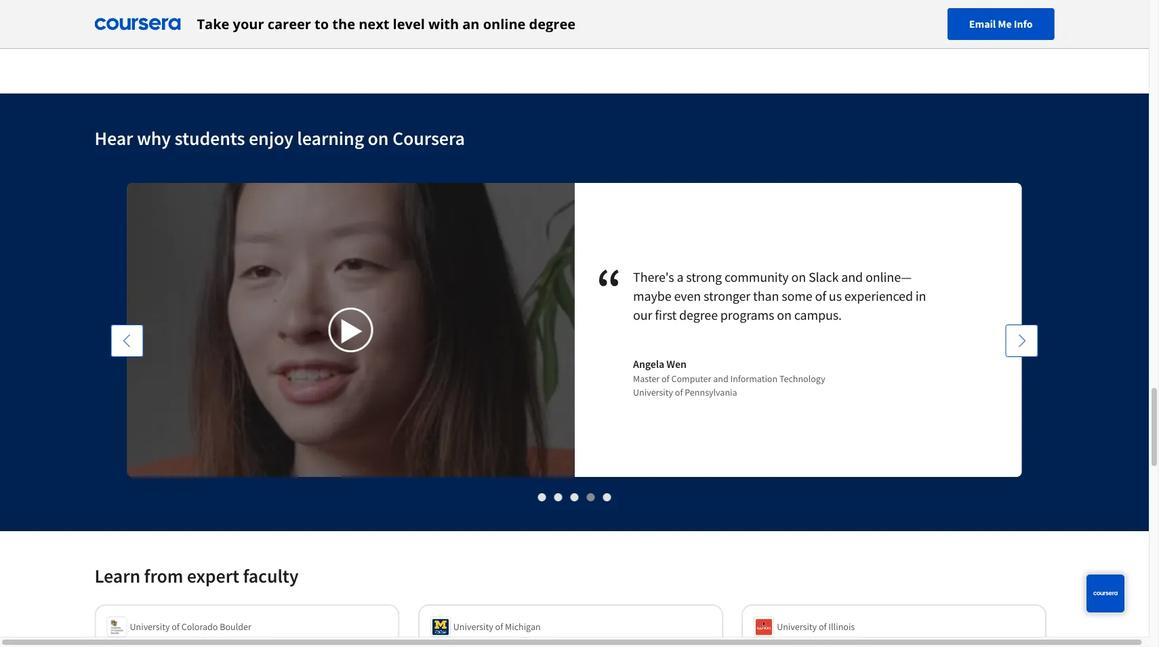 Task type: describe. For each thing, give the bounding box(es) containing it.
online
[[483, 15, 526, 33]]

than
[[754, 288, 780, 305]]

learn from expert faculty
[[95, 565, 299, 588]]

learn
[[95, 565, 141, 588]]

take your career to the next level with an online degree
[[197, 15, 576, 33]]

career
[[268, 15, 311, 33]]

angela
[[634, 357, 665, 371]]

campus.
[[795, 307, 842, 324]]

next
[[359, 15, 390, 33]]

why
[[137, 127, 171, 150]]

me
[[999, 17, 1013, 31]]

of inside there's a strong community on slack and online— maybe even stronger than some of us experienced in our first degree programs on campus.
[[816, 288, 827, 305]]

illinois
[[829, 621, 856, 634]]

of down "wen"
[[662, 373, 670, 385]]

wen
[[667, 357, 687, 371]]

michigan
[[505, 621, 541, 634]]

and inside angela wen master of computer and information technology university of pennsylvania
[[714, 373, 729, 385]]

community
[[725, 269, 789, 286]]

programs
[[721, 307, 775, 324]]

first
[[656, 307, 677, 324]]

information
[[731, 373, 778, 385]]

university of colorado boulder
[[130, 621, 252, 634]]

previous image
[[120, 334, 134, 348]]

take
[[197, 15, 230, 33]]

the
[[333, 15, 355, 33]]

2 vertical spatial on
[[778, 307, 792, 324]]

slides element
[[95, 490, 1055, 505]]

email me info button
[[948, 8, 1055, 40]]

boulder
[[220, 621, 252, 634]]

maybe
[[634, 288, 672, 305]]

email me info
[[970, 17, 1033, 31]]

master
[[634, 373, 660, 385]]

us
[[830, 288, 842, 305]]

faculty
[[243, 565, 299, 588]]

previous testimonial element
[[111, 325, 143, 648]]

coursera image
[[95, 13, 181, 35]]

next image
[[1016, 334, 1029, 348]]

online—
[[866, 269, 912, 286]]

of left colorado
[[172, 621, 180, 634]]

computer
[[672, 373, 712, 385]]

of left illinois
[[819, 621, 827, 634]]

university for university of illinois
[[777, 621, 817, 634]]

our
[[634, 307, 653, 324]]

pennsylvania
[[685, 387, 738, 399]]

angela wen master of computer and information technology university of pennsylvania
[[634, 357, 826, 399]]

expert
[[187, 565, 239, 588]]



Task type: locate. For each thing, give the bounding box(es) containing it.
stronger
[[704, 288, 751, 305]]

coursera
[[393, 127, 465, 150]]

your
[[233, 15, 264, 33]]

on right the "learning" in the top left of the page
[[368, 127, 389, 150]]

1 horizontal spatial and
[[842, 269, 864, 286]]

experienced
[[845, 288, 914, 305]]

learning
[[297, 127, 364, 150]]

enjoy
[[249, 127, 294, 150]]

with
[[429, 15, 459, 33]]

an
[[463, 15, 480, 33]]

0 vertical spatial degree
[[530, 15, 576, 33]]

there's a strong community on slack and online— maybe even stronger than some of us experienced in our first degree programs on campus.
[[634, 269, 927, 324]]

degree
[[530, 15, 576, 33], [680, 307, 718, 324]]

degree down even
[[680, 307, 718, 324]]

on up some
[[792, 269, 807, 286]]

in
[[916, 288, 927, 305]]

on
[[368, 127, 389, 150], [792, 269, 807, 286], [778, 307, 792, 324]]

hear
[[95, 127, 133, 150]]

0 vertical spatial and
[[842, 269, 864, 286]]

a
[[677, 269, 684, 286]]

email
[[970, 17, 997, 31]]

degree right online
[[530, 15, 576, 33]]

of left the us on the top of the page
[[816, 288, 827, 305]]

0 vertical spatial on
[[368, 127, 389, 150]]

strong
[[687, 269, 722, 286]]

level
[[393, 15, 425, 33]]

university of illinois
[[777, 621, 856, 634]]

university for university of colorado boulder
[[130, 621, 170, 634]]

there's
[[634, 269, 675, 286]]

university left michigan
[[454, 621, 494, 634]]

some
[[782, 288, 813, 305]]

degree inside there's a strong community on slack and online— maybe even stronger than some of us experienced in our first degree programs on campus.
[[680, 307, 718, 324]]

1 vertical spatial on
[[792, 269, 807, 286]]

of left michigan
[[496, 621, 504, 634]]

hear why students enjoy learning on coursera
[[95, 127, 465, 150]]

info
[[1015, 17, 1033, 31]]

university inside angela wen master of computer and information technology university of pennsylvania
[[634, 387, 674, 399]]

university of michigan
[[454, 621, 541, 634]]

and
[[842, 269, 864, 286], [714, 373, 729, 385]]

1 vertical spatial and
[[714, 373, 729, 385]]

of down computer
[[675, 387, 683, 399]]

technology
[[780, 373, 826, 385]]

students
[[175, 127, 245, 150]]

and up the us on the top of the page
[[842, 269, 864, 286]]

next testimonial element
[[1006, 325, 1039, 648]]

university left illinois
[[777, 621, 817, 634]]

on down some
[[778, 307, 792, 324]]

university down master
[[634, 387, 674, 399]]

"
[[597, 254, 634, 322]]

and inside there's a strong community on slack and online— maybe even stronger than some of us experienced in our first degree programs on campus.
[[842, 269, 864, 286]]

of
[[816, 288, 827, 305], [662, 373, 670, 385], [675, 387, 683, 399], [172, 621, 180, 634], [496, 621, 504, 634], [819, 621, 827, 634]]

1 horizontal spatial degree
[[680, 307, 718, 324]]

1 vertical spatial degree
[[680, 307, 718, 324]]

even
[[675, 288, 702, 305]]

0 horizontal spatial degree
[[530, 15, 576, 33]]

0 horizontal spatial and
[[714, 373, 729, 385]]

university
[[634, 387, 674, 399], [130, 621, 170, 634], [454, 621, 494, 634], [777, 621, 817, 634]]

to
[[315, 15, 329, 33]]

and up the pennsylvania
[[714, 373, 729, 385]]

slack
[[809, 269, 839, 286]]

filled play image
[[340, 320, 365, 344]]

colorado
[[182, 621, 218, 634]]

university left colorado
[[130, 621, 170, 634]]

university for university of michigan
[[454, 621, 494, 634]]

from
[[144, 565, 183, 588]]



Task type: vqa. For each thing, say whether or not it's contained in the screenshot.
With
yes



